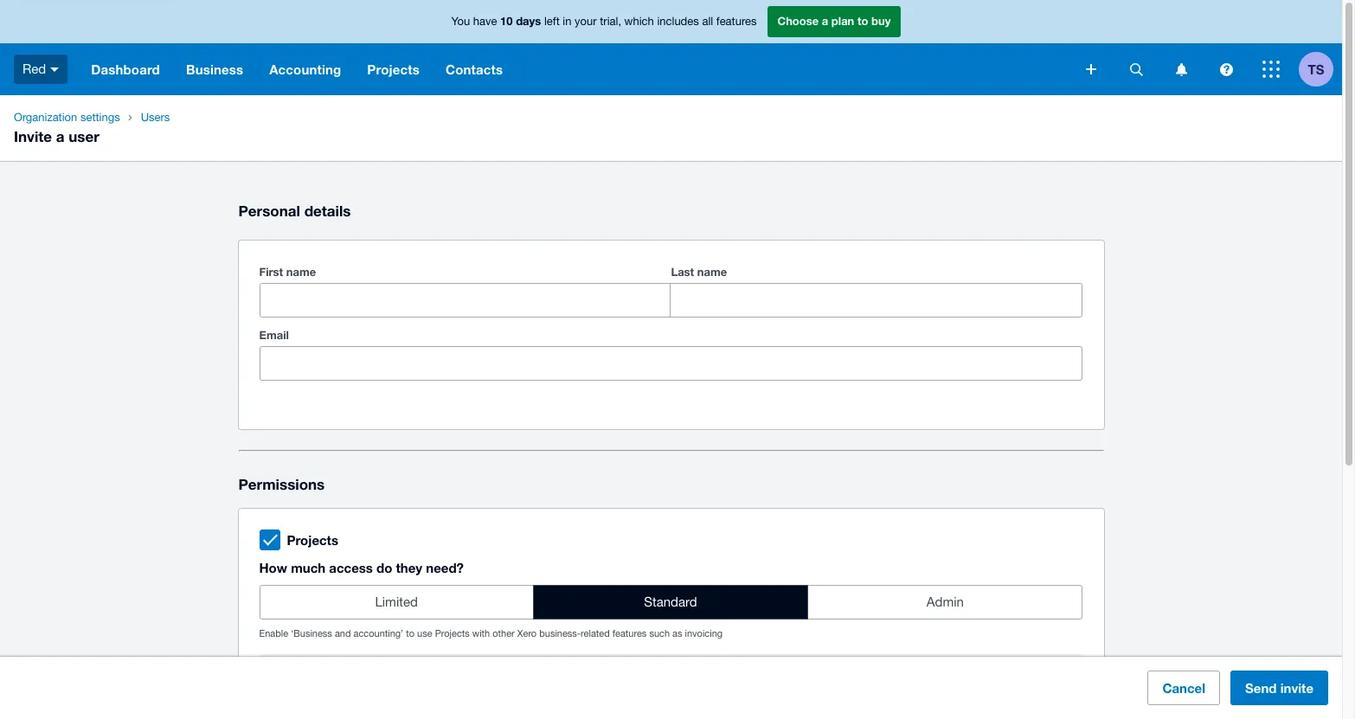 Task type: vqa. For each thing, say whether or not it's contained in the screenshot.
Sales overview link on the left top
no



Task type: locate. For each thing, give the bounding box(es) containing it.
projects left contacts
[[367, 61, 420, 77]]

choose
[[778, 14, 819, 28]]

svg image
[[1263, 61, 1280, 78], [1176, 63, 1187, 76], [50, 67, 59, 72]]

personal
[[238, 202, 300, 220]]

how
[[259, 560, 287, 576]]

to left use
[[406, 628, 415, 639]]

option group
[[259, 585, 1083, 620]]

organization
[[14, 111, 77, 124]]

dashboard
[[91, 61, 160, 77]]

name for last name
[[697, 265, 727, 279]]

0 horizontal spatial features
[[613, 628, 647, 639]]

a for invite
[[56, 127, 65, 145]]

admin
[[927, 595, 964, 609]]

2 vertical spatial projects
[[435, 628, 470, 639]]

1 horizontal spatial svg image
[[1176, 63, 1187, 76]]

send invite
[[1246, 680, 1314, 696]]

1 horizontal spatial features
[[716, 15, 757, 28]]

1 horizontal spatial projects
[[367, 61, 420, 77]]

access
[[329, 560, 373, 576]]

cancel button
[[1148, 671, 1220, 705]]

your
[[575, 15, 597, 28]]

personal details
[[238, 202, 351, 220]]

business-
[[539, 628, 581, 639]]

a
[[822, 14, 829, 28], [56, 127, 65, 145]]

red
[[23, 61, 46, 76]]

0 vertical spatial projects
[[367, 61, 420, 77]]

group
[[259, 261, 1083, 318]]

'business
[[291, 628, 332, 639]]

enable 'business and accounting' to use projects with other xero business-related features such as invoicing
[[259, 628, 723, 639]]

name right "last"
[[697, 265, 727, 279]]

business
[[186, 61, 243, 77]]

2 horizontal spatial svg image
[[1220, 63, 1233, 76]]

1 horizontal spatial a
[[822, 14, 829, 28]]

2 horizontal spatial projects
[[435, 628, 470, 639]]

to left 'buy'
[[858, 14, 869, 28]]

a down organization settings link
[[56, 127, 65, 145]]

projects
[[367, 61, 420, 77], [287, 532, 338, 548], [435, 628, 470, 639]]

svg image
[[1130, 63, 1143, 76], [1220, 63, 1233, 76], [1086, 64, 1097, 74]]

features left such
[[613, 628, 647, 639]]

other
[[493, 628, 515, 639]]

how much access do they need?
[[259, 560, 464, 576]]

1 horizontal spatial name
[[697, 265, 727, 279]]

0 horizontal spatial a
[[56, 127, 65, 145]]

0 horizontal spatial projects
[[287, 532, 338, 548]]

1 horizontal spatial svg image
[[1130, 63, 1143, 76]]

0 vertical spatial features
[[716, 15, 757, 28]]

you
[[451, 15, 470, 28]]

red button
[[0, 43, 78, 95]]

permissions
[[238, 475, 325, 493]]

projects button
[[354, 43, 433, 95]]

need?
[[426, 560, 464, 576]]

1 vertical spatial projects
[[287, 532, 338, 548]]

buy
[[872, 14, 891, 28]]

which
[[625, 15, 654, 28]]

0 horizontal spatial svg image
[[50, 67, 59, 72]]

features
[[716, 15, 757, 28], [613, 628, 647, 639]]

ts button
[[1299, 43, 1342, 95]]

banner
[[0, 0, 1342, 95]]

a left plan on the right top of the page
[[822, 14, 829, 28]]

option group containing limited
[[259, 585, 1083, 620]]

invoicing
[[685, 628, 723, 639]]

settings
[[80, 111, 120, 124]]

email
[[259, 328, 289, 342]]

much
[[291, 560, 326, 576]]

projects up much
[[287, 532, 338, 548]]

in
[[563, 15, 572, 28]]

left
[[544, 15, 560, 28]]

with
[[472, 628, 490, 639]]

1 horizontal spatial to
[[858, 14, 869, 28]]

0 horizontal spatial name
[[286, 265, 316, 279]]

1 vertical spatial a
[[56, 127, 65, 145]]

such
[[649, 628, 670, 639]]

have
[[473, 15, 497, 28]]

name right the first
[[286, 265, 316, 279]]

cancel
[[1163, 680, 1206, 696]]

to
[[858, 14, 869, 28], [406, 628, 415, 639]]

projects right use
[[435, 628, 470, 639]]

related
[[581, 628, 610, 639]]

name
[[286, 265, 316, 279], [697, 265, 727, 279]]

0 vertical spatial a
[[822, 14, 829, 28]]

features right all
[[716, 15, 757, 28]]

2 name from the left
[[697, 265, 727, 279]]

0 horizontal spatial to
[[406, 628, 415, 639]]

contacts button
[[433, 43, 516, 95]]

you have 10 days left in your trial, which includes all features
[[451, 14, 757, 28]]

1 name from the left
[[286, 265, 316, 279]]

choose a plan to buy
[[778, 14, 891, 28]]

10
[[500, 14, 513, 28]]

a for choose
[[822, 14, 829, 28]]

first
[[259, 265, 283, 279]]



Task type: describe. For each thing, give the bounding box(es) containing it.
dashboard link
[[78, 43, 173, 95]]

last
[[671, 265, 694, 279]]

plan
[[832, 14, 855, 28]]

accounting'
[[354, 628, 403, 639]]

1 vertical spatial features
[[613, 628, 647, 639]]

standard
[[644, 595, 697, 609]]

accounting
[[269, 61, 341, 77]]

group containing first name
[[259, 261, 1083, 318]]

includes
[[657, 15, 699, 28]]

send invite button
[[1231, 671, 1329, 705]]

first name
[[259, 265, 316, 279]]

all
[[702, 15, 713, 28]]

0 horizontal spatial svg image
[[1086, 64, 1097, 74]]

xero
[[517, 628, 537, 639]]

days
[[516, 14, 541, 28]]

user
[[69, 127, 99, 145]]

ts
[[1308, 61, 1325, 77]]

0 vertical spatial to
[[858, 14, 869, 28]]

and
[[335, 628, 351, 639]]

details
[[304, 202, 351, 220]]

limited
[[375, 595, 418, 609]]

accounting button
[[256, 43, 354, 95]]

use
[[417, 628, 432, 639]]

First name field
[[260, 284, 670, 317]]

svg image inside red popup button
[[50, 67, 59, 72]]

send
[[1246, 680, 1277, 696]]

features inside 'you have 10 days left in your trial, which includes all features'
[[716, 15, 757, 28]]

users link
[[134, 109, 177, 126]]

Last name field
[[671, 284, 1082, 317]]

invite
[[1281, 680, 1314, 696]]

projects inside popup button
[[367, 61, 420, 77]]

organization settings link
[[7, 109, 127, 126]]

name for first name
[[286, 265, 316, 279]]

1 vertical spatial to
[[406, 628, 415, 639]]

banner containing ts
[[0, 0, 1342, 95]]

Email email field
[[260, 347, 1082, 380]]

contacts
[[446, 61, 503, 77]]

invite
[[14, 127, 52, 145]]

do
[[377, 560, 392, 576]]

enable
[[259, 628, 288, 639]]

users
[[141, 111, 170, 124]]

organization settings
[[14, 111, 120, 124]]

they
[[396, 560, 422, 576]]

last name
[[671, 265, 727, 279]]

as
[[673, 628, 682, 639]]

invite a user
[[14, 127, 99, 145]]

2 horizontal spatial svg image
[[1263, 61, 1280, 78]]

trial,
[[600, 15, 621, 28]]

business button
[[173, 43, 256, 95]]



